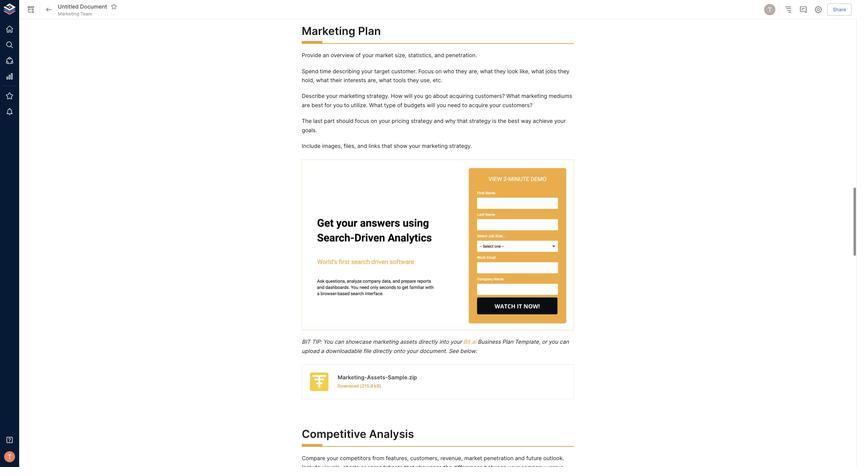 Task type: describe. For each thing, give the bounding box(es) containing it.
look
[[508, 68, 518, 75]]

0 vertical spatial customers?
[[475, 93, 505, 99]]

marketing plan
[[302, 24, 381, 38]]

your right show
[[409, 142, 421, 149]]

competitors
[[340, 455, 371, 462]]

include images, files, and links that show your marketing strategy.
[[302, 142, 472, 149]]

directly inside business plan template, or you can upload a downloadable file directly onto your document. see below:
[[373, 347, 392, 354]]

marketing team link
[[58, 11, 92, 17]]

best for for
[[312, 102, 323, 108]]

bit.ai link
[[464, 338, 477, 345]]

favorite image
[[111, 3, 117, 10]]

how
[[391, 93, 403, 99]]

an
[[323, 52, 329, 59]]

see
[[449, 347, 459, 354]]

1 strategy from the left
[[411, 118, 433, 124]]

marketing-
[[338, 374, 367, 381]]

business plan template, or you can upload a downloadable file directly onto your document. see below:
[[302, 338, 571, 354]]

untitled document
[[58, 3, 107, 10]]

visuals,
[[322, 464, 341, 467]]

marketing for marketing team
[[58, 11, 79, 16]]

your up the visuals,
[[327, 455, 339, 462]]

marketing team
[[58, 11, 92, 16]]

your up see
[[451, 338, 462, 345]]

table of contents image
[[785, 5, 793, 14]]

images,
[[322, 142, 342, 149]]

your up for
[[326, 93, 338, 99]]

overview
[[331, 52, 354, 59]]

0 horizontal spatial what
[[369, 102, 383, 108]]

0 horizontal spatial are,
[[368, 77, 378, 84]]

bit tip: you can showcase marketing assets directly into your bit.ai
[[302, 338, 477, 345]]

on inside the last part should focus on your pricing strategy and why that strategy is the best way achieve your goals.
[[371, 118, 377, 124]]

sample.zip
[[388, 374, 417, 381]]

go
[[425, 93, 432, 99]]

customer.
[[392, 68, 417, 75]]

spreadsheets
[[368, 464, 403, 467]]

who
[[444, 68, 455, 75]]

spend time describing your target customer. focus on who they are, what they look like, what jobs they hold, what their interests are, what tools they use, etc.
[[302, 68, 571, 84]]

215.8
[[362, 384, 373, 389]]

future
[[527, 455, 542, 462]]

achieve
[[533, 118, 553, 124]]

share button
[[828, 3, 852, 16]]

features,
[[386, 455, 409, 462]]

statistics,
[[408, 52, 433, 59]]

company
[[522, 464, 545, 467]]

goals.
[[302, 127, 317, 133]]

what down time
[[316, 77, 329, 84]]

spend
[[302, 68, 319, 75]]

need
[[448, 102, 461, 108]]

(
[[360, 384, 362, 389]]

competitive analysis
[[302, 427, 414, 441]]

assets
[[400, 338, 417, 345]]

strategy. inside describe your marketing strategy. how will you go about acquiring customers? what marketing mediums are best for you to utilize. what type of budgets will you need to acquire your customers?
[[367, 93, 390, 99]]

describe
[[302, 93, 325, 99]]

provide an overview of your market size, statistics, and penetration.
[[302, 52, 477, 59]]

showcase inside compare your competitors from features, customers, revenue, market penetration and future outlook. include visuals, charts or spreadsheets that showcase the differences between your company versu
[[416, 464, 442, 467]]

1 to from the left
[[344, 102, 350, 108]]

focus
[[419, 68, 434, 75]]

template,
[[515, 338, 541, 345]]

your up is
[[490, 102, 501, 108]]

into
[[440, 338, 449, 345]]

etc.
[[433, 77, 443, 84]]

for
[[325, 102, 332, 108]]

0 horizontal spatial will
[[404, 93, 413, 99]]

untitled
[[58, 3, 79, 10]]

of inside describe your marketing strategy. how will you go about acquiring customers? what marketing mediums are best for you to utilize. what type of budgets will you need to acquire your customers?
[[397, 102, 403, 108]]

pricing
[[392, 118, 410, 124]]

about
[[433, 93, 448, 99]]

file
[[364, 347, 371, 354]]

a
[[321, 347, 324, 354]]

best for way
[[508, 118, 520, 124]]

acquiring
[[450, 93, 474, 99]]

penetration.
[[446, 52, 477, 59]]

you left go
[[414, 93, 424, 99]]

the last part should focus on your pricing strategy and why that strategy is the best way achieve your goals.
[[302, 118, 568, 133]]

download
[[338, 384, 359, 389]]

show wiki image
[[27, 5, 35, 14]]

they left the 'look' on the right of the page
[[495, 68, 506, 75]]

share
[[833, 6, 847, 12]]

should
[[336, 118, 354, 124]]

acquire
[[469, 102, 488, 108]]

jobs
[[546, 68, 557, 75]]

your right achieve
[[555, 118, 566, 124]]

1 horizontal spatial t
[[768, 6, 772, 13]]

the inside the last part should focus on your pricing strategy and why that strategy is the best way achieve your goals.
[[498, 118, 507, 124]]

charts
[[343, 464, 359, 467]]

compare your competitors from features, customers, revenue, market penetration and future outlook. include visuals, charts or spreadsheets that showcase the differences between your company versu
[[302, 455, 566, 467]]

you down 'about'
[[437, 102, 446, 108]]

0 horizontal spatial t button
[[2, 449, 17, 464]]

downloadable
[[326, 347, 362, 354]]

outlook.
[[544, 455, 565, 462]]

kb
[[375, 384, 380, 389]]

describe your marketing strategy. how will you go about acquiring customers? what marketing mediums are best for you to utilize. what type of budgets will you need to acquire your customers?
[[302, 93, 574, 108]]

you
[[324, 338, 333, 345]]

onto
[[394, 347, 405, 354]]

you inside business plan template, or you can upload a downloadable file directly onto your document. see below:
[[549, 338, 558, 345]]

focus
[[355, 118, 369, 124]]

1 include from the top
[[302, 142, 321, 149]]

compare
[[302, 455, 326, 462]]

plan for marketing
[[358, 24, 381, 38]]

show
[[394, 142, 408, 149]]

market inside compare your competitors from features, customers, revenue, market penetration and future outlook. include visuals, charts or spreadsheets that showcase the differences between your company versu
[[465, 455, 483, 462]]

2 to from the left
[[462, 102, 468, 108]]

part
[[324, 118, 335, 124]]

your inside spend time describing your target customer. focus on who they are, what they look like, what jobs they hold, what their interests are, what tools they use, etc.
[[362, 68, 373, 75]]



Task type: locate. For each thing, give the bounding box(es) containing it.
0 horizontal spatial on
[[371, 118, 377, 124]]

0 horizontal spatial can
[[335, 338, 344, 345]]

between
[[484, 464, 507, 467]]

market up differences
[[465, 455, 483, 462]]

document
[[80, 3, 107, 10]]

1 vertical spatial of
[[397, 102, 403, 108]]

competitive
[[302, 427, 367, 441]]

1 horizontal spatial strategy
[[469, 118, 491, 124]]

are, down penetration.
[[469, 68, 479, 75]]

0 vertical spatial what
[[507, 93, 520, 99]]

1 vertical spatial t button
[[2, 449, 17, 464]]

0 horizontal spatial plan
[[358, 24, 381, 38]]

you right for
[[333, 102, 343, 108]]

1 vertical spatial or
[[361, 464, 366, 467]]

t
[[768, 6, 772, 13], [8, 453, 12, 460]]

1 horizontal spatial that
[[404, 464, 415, 467]]

1 vertical spatial marketing
[[302, 24, 356, 38]]

can inside business plan template, or you can upload a downloadable file directly onto your document. see below:
[[560, 338, 569, 345]]

they right jobs
[[558, 68, 570, 75]]

1 vertical spatial directly
[[373, 347, 392, 354]]

provide
[[302, 52, 322, 59]]

what down target on the top left
[[379, 77, 392, 84]]

0 vertical spatial are,
[[469, 68, 479, 75]]

0 horizontal spatial to
[[344, 102, 350, 108]]

upload
[[302, 347, 320, 354]]

the
[[498, 118, 507, 124], [444, 464, 452, 467]]

the right is
[[498, 118, 507, 124]]

plan right business
[[503, 338, 514, 345]]

document.
[[420, 347, 447, 354]]

the inside compare your competitors from features, customers, revenue, market penetration and future outlook. include visuals, charts or spreadsheets that showcase the differences between your company versu
[[444, 464, 452, 467]]

can
[[335, 338, 344, 345], [560, 338, 569, 345]]

penetration
[[484, 455, 514, 462]]

on right focus
[[371, 118, 377, 124]]

0 vertical spatial include
[[302, 142, 321, 149]]

the down revenue,
[[444, 464, 452, 467]]

or inside business plan template, or you can upload a downloadable file directly onto your document. see below:
[[542, 338, 548, 345]]

0 horizontal spatial best
[[312, 102, 323, 108]]

what left the 'look' on the right of the page
[[480, 68, 493, 75]]

0 vertical spatial of
[[356, 52, 361, 59]]

0 vertical spatial t button
[[764, 3, 777, 16]]

marketing up onto
[[373, 338, 399, 345]]

0 vertical spatial strategy.
[[367, 93, 390, 99]]

of right overview
[[356, 52, 361, 59]]

0 vertical spatial on
[[436, 68, 442, 75]]

strategy left is
[[469, 118, 491, 124]]

0 horizontal spatial directly
[[373, 347, 392, 354]]

way
[[521, 118, 532, 124]]

to down acquiring at the right of the page
[[462, 102, 468, 108]]

that down features,
[[404, 464, 415, 467]]

t button
[[764, 3, 777, 16], [2, 449, 17, 464]]

2 vertical spatial that
[[404, 464, 415, 467]]

1 vertical spatial best
[[508, 118, 520, 124]]

1 horizontal spatial can
[[560, 338, 569, 345]]

and up who
[[435, 52, 444, 59]]

customers? up way
[[503, 102, 533, 108]]

2 include from the top
[[302, 464, 321, 467]]

the
[[302, 118, 312, 124]]

their
[[331, 77, 342, 84]]

are,
[[469, 68, 479, 75], [368, 77, 378, 84]]

your left target on the top left
[[362, 68, 373, 75]]

marketing up an
[[302, 24, 356, 38]]

1 horizontal spatial showcase
[[416, 464, 442, 467]]

0 vertical spatial t
[[768, 6, 772, 13]]

0 horizontal spatial of
[[356, 52, 361, 59]]

assets-
[[367, 374, 388, 381]]

2 can from the left
[[560, 338, 569, 345]]

0 vertical spatial or
[[542, 338, 548, 345]]

bit.ai
[[464, 338, 477, 345]]

of
[[356, 52, 361, 59], [397, 102, 403, 108]]

last
[[313, 118, 323, 124]]

0 horizontal spatial or
[[361, 464, 366, 467]]

0 vertical spatial that
[[458, 118, 468, 124]]

interests
[[344, 77, 366, 84]]

directly
[[419, 338, 438, 345], [373, 347, 392, 354]]

that right why on the right top of the page
[[458, 118, 468, 124]]

0 vertical spatial marketing
[[58, 11, 79, 16]]

marketing down the last part should focus on your pricing strategy and why that strategy is the best way achieve your goals.
[[422, 142, 448, 149]]

use,
[[421, 77, 431, 84]]

1 horizontal spatial what
[[507, 93, 520, 99]]

your left pricing
[[379, 118, 390, 124]]

what left "type"
[[369, 102, 383, 108]]

best down describe
[[312, 102, 323, 108]]

best
[[312, 102, 323, 108], [508, 118, 520, 124]]

0 horizontal spatial market
[[376, 52, 394, 59]]

marketing for marketing plan
[[302, 24, 356, 38]]

and inside compare your competitors from features, customers, revenue, market penetration and future outlook. include visuals, charts or spreadsheets that showcase the differences between your company versu
[[515, 455, 525, 462]]

what right the like, at the right top of page
[[532, 68, 544, 75]]

plan for business
[[503, 338, 514, 345]]

best left way
[[508, 118, 520, 124]]

you
[[414, 93, 424, 99], [333, 102, 343, 108], [437, 102, 446, 108], [549, 338, 558, 345]]

your right overview
[[363, 52, 374, 59]]

customers? up acquire
[[475, 93, 505, 99]]

1 horizontal spatial the
[[498, 118, 507, 124]]

1 horizontal spatial plan
[[503, 338, 514, 345]]

1 horizontal spatial or
[[542, 338, 548, 345]]

include down goals.
[[302, 142, 321, 149]]

0 vertical spatial best
[[312, 102, 323, 108]]

what down the 'look' on the right of the page
[[507, 93, 520, 99]]

showcase
[[346, 338, 371, 345], [416, 464, 442, 467]]

plan inside business plan template, or you can upload a downloadable file directly onto your document. see below:
[[503, 338, 514, 345]]

1 horizontal spatial t button
[[764, 3, 777, 16]]

are, down target on the top left
[[368, 77, 378, 84]]

1 vertical spatial are,
[[368, 77, 378, 84]]

on up etc. on the right top
[[436, 68, 442, 75]]

mediums
[[549, 93, 573, 99]]

0 horizontal spatial showcase
[[346, 338, 371, 345]]

0 vertical spatial market
[[376, 52, 394, 59]]

go back image
[[45, 5, 53, 14]]

marketing down untitled
[[58, 11, 79, 16]]

1 horizontal spatial directly
[[419, 338, 438, 345]]

marketing
[[339, 93, 365, 99], [522, 93, 548, 99], [422, 142, 448, 149], [373, 338, 399, 345]]

strategy. down why on the right top of the page
[[450, 142, 472, 149]]

market
[[376, 52, 394, 59], [465, 455, 483, 462]]

0 vertical spatial showcase
[[346, 338, 371, 345]]

team
[[80, 11, 92, 16]]

or right the template,
[[542, 338, 548, 345]]

1 horizontal spatial on
[[436, 68, 442, 75]]

tools
[[394, 77, 406, 84]]

why
[[445, 118, 456, 124]]

are
[[302, 102, 310, 108]]

best inside the last part should focus on your pricing strategy and why that strategy is the best way achieve your goals.
[[508, 118, 520, 124]]

0 vertical spatial directly
[[419, 338, 438, 345]]

utilize.
[[351, 102, 368, 108]]

hold,
[[302, 77, 315, 84]]

you right the template,
[[549, 338, 558, 345]]

0 vertical spatial the
[[498, 118, 507, 124]]

or inside compare your competitors from features, customers, revenue, market penetration and future outlook. include visuals, charts or spreadsheets that showcase the differences between your company versu
[[361, 464, 366, 467]]

they right who
[[456, 68, 468, 75]]

0 horizontal spatial t
[[8, 453, 12, 460]]

settings image
[[815, 5, 823, 14]]

of down the how
[[397, 102, 403, 108]]

describing
[[333, 68, 360, 75]]

directly up document.
[[419, 338, 438, 345]]

from
[[373, 455, 385, 462]]

1 vertical spatial showcase
[[416, 464, 442, 467]]

marketing-assets-sample.zip download ( 215.8 kb )
[[338, 374, 417, 389]]

differences
[[454, 464, 483, 467]]

1 horizontal spatial are,
[[469, 68, 479, 75]]

and inside the last part should focus on your pricing strategy and why that strategy is the best way achieve your goals.
[[434, 118, 444, 124]]

will down go
[[427, 102, 435, 108]]

include
[[302, 142, 321, 149], [302, 464, 321, 467]]

your down the 'assets'
[[407, 347, 418, 354]]

1 horizontal spatial of
[[397, 102, 403, 108]]

include down compare
[[302, 464, 321, 467]]

on inside spend time describing your target customer. focus on who they are, what they look like, what jobs they hold, what their interests are, what tools they use, etc.
[[436, 68, 442, 75]]

0 horizontal spatial strategy.
[[367, 93, 390, 99]]

0 horizontal spatial that
[[382, 142, 392, 149]]

1 vertical spatial what
[[369, 102, 383, 108]]

1 can from the left
[[335, 338, 344, 345]]

below:
[[460, 347, 477, 354]]

1 vertical spatial customers?
[[503, 102, 533, 108]]

1 horizontal spatial will
[[427, 102, 435, 108]]

strategy down the 'budgets'
[[411, 118, 433, 124]]

size,
[[395, 52, 407, 59]]

0 vertical spatial plan
[[358, 24, 381, 38]]

1 horizontal spatial strategy.
[[450, 142, 472, 149]]

plan up the provide an overview of your market size, statistics, and penetration.
[[358, 24, 381, 38]]

comments image
[[800, 5, 808, 14]]

1 vertical spatial will
[[427, 102, 435, 108]]

marketing up utilize.
[[339, 93, 365, 99]]

1 vertical spatial include
[[302, 464, 321, 467]]

and left future
[[515, 455, 525, 462]]

best inside describe your marketing strategy. how will you go about acquiring customers? what marketing mediums are best for you to utilize. what type of budgets will you need to acquire your customers?
[[312, 102, 323, 108]]

like,
[[520, 68, 530, 75]]

1 vertical spatial on
[[371, 118, 377, 124]]

links
[[369, 142, 381, 149]]

customers,
[[411, 455, 439, 462]]

will
[[404, 93, 413, 99], [427, 102, 435, 108]]

0 vertical spatial will
[[404, 93, 413, 99]]

your down penetration
[[509, 464, 520, 467]]

market up target on the top left
[[376, 52, 394, 59]]

budgets
[[404, 102, 426, 108]]

or
[[542, 338, 548, 345], [361, 464, 366, 467]]

1 horizontal spatial best
[[508, 118, 520, 124]]

showcase up file
[[346, 338, 371, 345]]

bit
[[302, 338, 311, 345]]

2 strategy from the left
[[469, 118, 491, 124]]

0 horizontal spatial marketing
[[58, 11, 79, 16]]

will up the 'budgets'
[[404, 93, 413, 99]]

and left why on the right top of the page
[[434, 118, 444, 124]]

they
[[456, 68, 468, 75], [495, 68, 506, 75], [558, 68, 570, 75], [408, 77, 419, 84]]

0 horizontal spatial strategy
[[411, 118, 433, 124]]

your
[[363, 52, 374, 59], [362, 68, 373, 75], [326, 93, 338, 99], [490, 102, 501, 108], [379, 118, 390, 124], [555, 118, 566, 124], [409, 142, 421, 149], [451, 338, 462, 345], [407, 347, 418, 354], [327, 455, 339, 462], [509, 464, 520, 467]]

1 vertical spatial t
[[8, 453, 12, 460]]

1 vertical spatial strategy.
[[450, 142, 472, 149]]

that inside the last part should focus on your pricing strategy and why that strategy is the best way achieve your goals.
[[458, 118, 468, 124]]

strategy.
[[367, 93, 390, 99], [450, 142, 472, 149]]

to left utilize.
[[344, 102, 350, 108]]

strategy. up "type"
[[367, 93, 390, 99]]

1 vertical spatial the
[[444, 464, 452, 467]]

and left links
[[358, 142, 367, 149]]

1 vertical spatial plan
[[503, 338, 514, 345]]

revenue,
[[441, 455, 463, 462]]

analysis
[[369, 427, 414, 441]]

1 horizontal spatial market
[[465, 455, 483, 462]]

your inside business plan template, or you can upload a downloadable file directly onto your document. see below:
[[407, 347, 418, 354]]

they left use, at the top
[[408, 77, 419, 84]]

showcase down customers,
[[416, 464, 442, 467]]

tip:
[[312, 338, 322, 345]]

1 horizontal spatial to
[[462, 102, 468, 108]]

directly down bit tip: you can showcase marketing assets directly into your bit.ai
[[373, 347, 392, 354]]

include inside compare your competitors from features, customers, revenue, market penetration and future outlook. include visuals, charts or spreadsheets that showcase the differences between your company versu
[[302, 464, 321, 467]]

1 vertical spatial that
[[382, 142, 392, 149]]

business
[[478, 338, 501, 345]]

1 horizontal spatial marketing
[[302, 24, 356, 38]]

)
[[380, 384, 382, 389]]

1 vertical spatial market
[[465, 455, 483, 462]]

2 horizontal spatial that
[[458, 118, 468, 124]]

plan
[[358, 24, 381, 38], [503, 338, 514, 345]]

that right links
[[382, 142, 392, 149]]

that inside compare your competitors from features, customers, revenue, market penetration and future outlook. include visuals, charts or spreadsheets that showcase the differences between your company versu
[[404, 464, 415, 467]]

is
[[493, 118, 497, 124]]

type
[[384, 102, 396, 108]]

0 horizontal spatial the
[[444, 464, 452, 467]]

target
[[375, 68, 390, 75]]

marketing left mediums
[[522, 93, 548, 99]]

marketing
[[58, 11, 79, 16], [302, 24, 356, 38]]

or down competitors
[[361, 464, 366, 467]]



Task type: vqa. For each thing, say whether or not it's contained in the screenshot.
Doe text box
no



